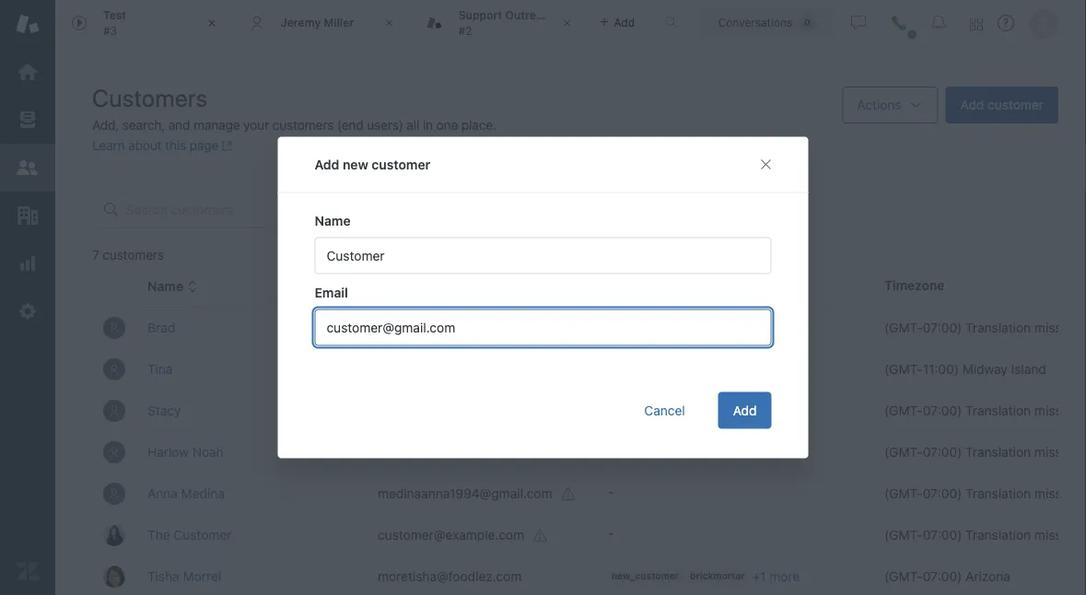 Task type: locate. For each thing, give the bounding box(es) containing it.
2 vertical spatial add
[[733, 403, 757, 418]]

customers
[[92, 83, 208, 111]]

Search customers field
[[126, 202, 495, 218]]

2 vertical spatial unverified email image
[[534, 529, 548, 543]]

1 horizontal spatial add
[[733, 403, 757, 418]]

add for customer
[[961, 97, 984, 112]]

0 vertical spatial name
[[315, 213, 351, 228]]

learn about this page link
[[92, 138, 233, 153]]

0 vertical spatial customers
[[272, 117, 334, 133]]

tab containing support outreach
[[411, 0, 588, 46]]

cancel
[[644, 403, 685, 418]]

customer@example.com
[[378, 527, 524, 542]]

manage
[[193, 117, 240, 133]]

name inside button
[[147, 279, 183, 294]]

1 vertical spatial customers
[[103, 247, 164, 263]]

customers
[[272, 117, 334, 133], [103, 247, 164, 263]]

jeremy
[[281, 16, 321, 29]]

customer down get help image
[[988, 97, 1044, 112]]

7
[[92, 247, 99, 263]]

unverified email image for customer@example.com
[[534, 529, 548, 543]]

tab
[[55, 0, 233, 46], [411, 0, 588, 46]]

unverified email image for klobrad84@gmail.com
[[521, 321, 536, 336]]

+1 more button
[[752, 568, 800, 584]]

add down zendesk products icon
[[961, 97, 984, 112]]

and
[[168, 117, 190, 133]]

1 horizontal spatial name
[[315, 213, 351, 228]]

3 - from the top
[[608, 484, 614, 499]]

- for medinaanna1994@gmail.com
[[608, 484, 614, 499]]

1 horizontal spatial customers
[[272, 117, 334, 133]]

2 close image from the left
[[558, 14, 576, 32]]

1 horizontal spatial customer
[[988, 97, 1044, 112]]

name button
[[147, 278, 198, 295]]

customer inside dialog
[[372, 157, 431, 172]]

brickmortar +1 more
[[690, 568, 800, 584]]

0 vertical spatial customer
[[988, 97, 1044, 112]]

add left new
[[315, 157, 340, 172]]

11:00)
[[923, 362, 959, 377]]

name
[[315, 213, 351, 228], [147, 279, 183, 294]]

1 (gmt- from the top
[[885, 362, 923, 377]]

brickmortar
[[690, 571, 745, 581]]

add customer
[[961, 97, 1044, 112]]

1 vertical spatial (gmt-
[[885, 569, 923, 584]]

-
[[608, 318, 614, 334], [608, 443, 614, 458], [608, 484, 614, 499], [608, 526, 614, 541]]

unverified email image
[[544, 446, 559, 460]]

anna
[[147, 486, 178, 501]]

reporting image
[[16, 252, 40, 276]]

unverified email image
[[521, 321, 536, 336], [562, 487, 576, 502], [534, 529, 548, 543]]

2 horizontal spatial add
[[961, 97, 984, 112]]

close image
[[203, 14, 221, 32], [558, 14, 576, 32]]

the customer link
[[147, 528, 232, 543]]

0 horizontal spatial add
[[315, 157, 340, 172]]

1 - from the top
[[608, 318, 614, 334]]

add customer button
[[946, 87, 1059, 123]]

0 vertical spatial unverified email image
[[521, 321, 536, 336]]

(gmt- left arizona
[[885, 569, 923, 584]]

0 horizontal spatial customers
[[103, 247, 164, 263]]

0 vertical spatial (gmt-
[[885, 362, 923, 377]]

place.
[[461, 117, 497, 133]]

2 tab from the left
[[411, 0, 588, 46]]

customer inside button
[[988, 97, 1044, 112]]

get help image
[[998, 15, 1015, 31]]

add inside add button
[[733, 403, 757, 418]]

customers right 7
[[103, 247, 164, 263]]

close image left jeremy
[[203, 14, 221, 32]]

0 horizontal spatial customer
[[372, 157, 431, 172]]

zendesk support image
[[16, 12, 40, 36]]

1 horizontal spatial tab
[[411, 0, 588, 46]]

island
[[1011, 362, 1047, 377]]

organizations image
[[16, 204, 40, 228]]

miller
[[324, 16, 354, 29]]

new_customer
[[612, 571, 679, 581]]

(gmt-
[[885, 362, 923, 377], [885, 569, 923, 584]]

1 horizontal spatial close image
[[558, 14, 576, 32]]

customer
[[988, 97, 1044, 112], [372, 157, 431, 172]]

customers inside 'customers add, search, and manage your customers (end users) all in one place.'
[[272, 117, 334, 133]]

zendesk image
[[16, 559, 40, 583]]

add
[[961, 97, 984, 112], [315, 157, 340, 172], [733, 403, 757, 418]]

4 - from the top
[[608, 526, 614, 541]]

0 horizontal spatial close image
[[203, 14, 221, 32]]

customers add, search, and manage your customers (end users) all in one place.
[[92, 83, 497, 133]]

1 tab from the left
[[55, 0, 233, 46]]

close image right outreach at the top
[[558, 14, 576, 32]]

tabs tab list
[[55, 0, 646, 46]]

Email field
[[315, 309, 772, 346]]

add right cancel
[[733, 403, 757, 418]]

test #3
[[103, 9, 126, 37]]

0 horizontal spatial name
[[147, 279, 183, 294]]

add inside the add customer button
[[961, 97, 984, 112]]

0 horizontal spatial tab
[[55, 0, 233, 46]]

the customer
[[147, 528, 232, 543]]

(opens in a new tab) image
[[219, 140, 233, 151]]

add new customer dialog
[[278, 137, 809, 458]]

medinaanna1994@gmail.com
[[378, 485, 552, 501]]

Name field
[[315, 237, 772, 274]]

2 - from the top
[[608, 443, 614, 458]]

1 vertical spatial unverified email image
[[562, 487, 576, 502]]

customer down all
[[372, 157, 431, 172]]

name down new
[[315, 213, 351, 228]]

1 vertical spatial add
[[315, 157, 340, 172]]

customers right your
[[272, 117, 334, 133]]

1 vertical spatial name
[[147, 279, 183, 294]]

test
[[103, 9, 126, 22]]

name up brad
[[147, 279, 183, 294]]

2 (gmt- from the top
[[885, 569, 923, 584]]

0 vertical spatial add
[[961, 97, 984, 112]]

(gmt- left the midway
[[885, 362, 923, 377]]

support
[[459, 9, 502, 22]]

1 close image from the left
[[203, 14, 221, 32]]

klobrad84@gmail.com
[[378, 320, 512, 335]]

customer
[[174, 528, 232, 543]]

1 vertical spatial customer
[[372, 157, 431, 172]]



Task type: vqa. For each thing, say whether or not it's contained in the screenshot.
Conversations Button on the right top of the page
yes



Task type: describe. For each thing, give the bounding box(es) containing it.
anna medina link
[[147, 486, 225, 501]]

- for klobrad84@gmail.com
[[608, 318, 614, 334]]

admin image
[[16, 299, 40, 323]]

(gmt-11:00) midway island
[[885, 362, 1047, 377]]

tisha morrel link
[[147, 569, 221, 584]]

learn
[[92, 138, 125, 153]]

harlow noah link
[[147, 445, 224, 460]]

more
[[770, 568, 800, 584]]

add new customer
[[315, 157, 431, 172]]

close modal image
[[759, 157, 774, 172]]

email
[[315, 285, 348, 300]]

search,
[[122, 117, 165, 133]]

jeremy miller tab
[[233, 0, 411, 46]]

support outreach #2
[[459, 9, 556, 37]]

tina
[[147, 362, 173, 377]]

tisha
[[147, 569, 179, 584]]

tab containing test
[[55, 0, 233, 46]]

- for customer@example.com
[[608, 526, 614, 541]]

(end
[[337, 117, 364, 133]]

stacy link
[[147, 403, 181, 418]]

add for new
[[315, 157, 340, 172]]

conversations button
[[698, 8, 835, 37]]

arizona
[[966, 569, 1011, 584]]

the
[[147, 528, 170, 543]]

07:00)
[[923, 569, 962, 584]]

page
[[189, 138, 219, 153]]

unverified email image for medinaanna1994@gmail.com
[[562, 487, 576, 502]]

main element
[[0, 0, 55, 595]]

jeremy miller
[[281, 16, 354, 29]]

name inside the add new customer dialog
[[315, 213, 351, 228]]

close image for support outreach
[[558, 14, 576, 32]]

users)
[[367, 117, 403, 133]]

morrel
[[183, 569, 221, 584]]

views image
[[16, 108, 40, 132]]

tisha morrel
[[147, 569, 221, 584]]

learn about this page
[[92, 138, 219, 153]]

one
[[436, 117, 458, 133]]

+1
[[752, 568, 766, 584]]

#3
[[103, 24, 117, 37]]

your
[[243, 117, 269, 133]]

brad link
[[147, 320, 175, 335]]

customers image
[[16, 156, 40, 180]]

moretisha@foodlez.com
[[378, 569, 522, 584]]

new
[[343, 157, 368, 172]]

this
[[165, 138, 186, 153]]

(gmt-07:00) arizona
[[885, 569, 1011, 584]]

#2
[[459, 24, 472, 37]]

noah
[[192, 445, 224, 460]]

close image
[[380, 14, 399, 32]]

about
[[128, 138, 162, 153]]

add,
[[92, 117, 119, 133]]

in
[[423, 117, 433, 133]]

cancel button
[[630, 392, 700, 429]]

close image for test
[[203, 14, 221, 32]]

outreach
[[505, 9, 556, 22]]

add button
[[718, 392, 772, 429]]

brad
[[147, 320, 175, 335]]

tina link
[[147, 362, 173, 377]]

anna medina
[[147, 486, 225, 501]]

harlow noah
[[147, 445, 224, 460]]

7 customers
[[92, 247, 164, 263]]

zendesk products image
[[970, 18, 983, 31]]

stacy
[[147, 403, 181, 418]]

- for harlownoah05@gmail.com
[[608, 443, 614, 458]]

all
[[407, 117, 420, 133]]

harlownoah05@gmail.com
[[378, 444, 535, 459]]

midway
[[963, 362, 1008, 377]]

medina
[[181, 486, 225, 501]]

(gmt- for 07:00)
[[885, 569, 923, 584]]

get started image
[[16, 60, 40, 84]]

harlow
[[147, 445, 189, 460]]

(gmt- for 11:00)
[[885, 362, 923, 377]]

conversations
[[718, 16, 793, 29]]



